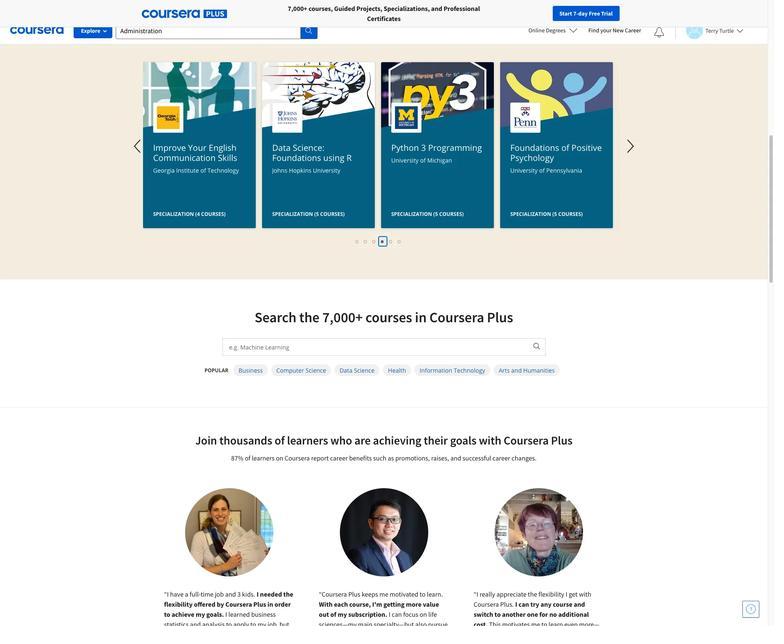 Task type: locate. For each thing, give the bounding box(es) containing it.
have
[[170, 591, 183, 599]]

specialty—but
[[374, 621, 414, 627]]

my down the business
[[257, 621, 266, 627]]

each
[[334, 601, 348, 609]]

3 courses) from the left
[[439, 211, 464, 218]]

1 vertical spatial 7,000+
[[322, 309, 363, 327]]

1 vertical spatial can
[[519, 601, 529, 609]]

keeps
[[362, 591, 378, 599]]

foundations up hopkins
[[272, 152, 321, 164]]

with up successful
[[479, 433, 501, 449]]

university inside the data science: foundations using r johns hopkins university
[[313, 167, 340, 175]]

institute
[[176, 167, 199, 175]]

coursera inside coursera plus keeps me motivated to learn. with each course, i'm getting more value out of my subscription.
[[322, 591, 347, 599]]

list containing 1
[[147, 237, 610, 247]]

can up specialty—but
[[392, 611, 402, 619]]

to inside i needed the flexibility offered by coursera plus in order to achieve my goals.
[[164, 611, 170, 619]]

0 vertical spatial 3
[[421, 142, 426, 154]]

of right thousands
[[275, 433, 285, 449]]

additional
[[558, 611, 589, 619]]

4 courses) from the left
[[558, 211, 583, 218]]

new
[[613, 27, 624, 34]]

to right "apply"
[[250, 621, 256, 627]]

with down specializations, in the top of the page
[[403, 21, 438, 44]]

1 horizontal spatial 7,000+
[[322, 309, 363, 327]]

to inside coursera plus keeps me motivated to learn. with each course, i'm getting more value out of my subscription.
[[420, 591, 425, 599]]

are
[[355, 433, 371, 449]]

0 vertical spatial data
[[272, 142, 291, 154]]

learner image inés k. image
[[495, 489, 583, 577]]

3 specialization from the left
[[391, 211, 432, 218]]

0 horizontal spatial science
[[306, 367, 326, 375]]

3 (5 from the left
[[552, 211, 557, 218]]

i inside i learned business statistics and analysis to apply to my job, bu
[[225, 611, 227, 619]]

0 horizontal spatial foundations
[[272, 152, 321, 164]]

0 horizontal spatial 3
[[237, 591, 241, 599]]

1 horizontal spatial my
[[257, 621, 266, 627]]

i'm
[[372, 601, 382, 609]]

specialization inside 'foundations of positive psychology . university of pennsylvania. specialization (5 courses)' element
[[510, 211, 551, 218]]

one
[[527, 611, 538, 619]]

terry turtle button
[[675, 22, 743, 39]]

in
[[415, 309, 427, 327], [267, 601, 273, 609]]

2 horizontal spatial university
[[510, 167, 538, 175]]

and right job
[[225, 591, 236, 599]]

2 horizontal spatial can
[[519, 601, 529, 609]]

of right out
[[330, 611, 336, 619]]

with
[[403, 21, 438, 44], [479, 433, 501, 449]]

learner image shi jie f. image
[[340, 489, 428, 577]]

main
[[358, 621, 372, 627]]

2 specialization from the left
[[272, 211, 313, 218]]

0 horizontal spatial technology
[[207, 167, 239, 175]]

0 vertical spatial in
[[415, 309, 427, 327]]

3 specialization (5 courses) from the left
[[510, 211, 583, 218]]

in right the courses
[[415, 309, 427, 327]]

computer science button
[[271, 365, 331, 377]]

the inside i needed the flexibility offered by coursera plus in order to achieve my goals.
[[283, 591, 293, 599]]

health
[[388, 367, 406, 375]]

2 horizontal spatial specialization (5 courses)
[[510, 211, 583, 218]]

job,
[[267, 621, 278, 627]]

0 vertical spatial learners
[[287, 433, 328, 449]]

2 vertical spatial can
[[392, 611, 402, 619]]

1 vertical spatial with
[[479, 433, 501, 449]]

0 horizontal spatial 7,000+
[[288, 4, 307, 13]]

1 horizontal spatial (5
[[433, 211, 438, 218]]

0 vertical spatial the
[[299, 309, 320, 327]]

(5
[[314, 211, 319, 218], [433, 211, 438, 218], [552, 211, 557, 218]]

0 horizontal spatial (5
[[314, 211, 319, 218]]

any
[[541, 601, 551, 609]]

on
[[276, 454, 283, 463], [420, 611, 427, 619]]

in inside i needed the flexibility offered by coursera plus in order to achieve my goals.
[[267, 601, 273, 609]]

1 specialization (5 courses) from the left
[[272, 211, 345, 218]]

you
[[293, 21, 323, 44]]

and right arts
[[511, 367, 522, 375]]

data
[[272, 142, 291, 154], [340, 367, 353, 375]]

to inside i can try any course and switch to another one for no additional cost.
[[494, 611, 501, 619]]

their
[[424, 433, 448, 449]]

1 horizontal spatial data
[[340, 367, 353, 375]]

university down psychology
[[510, 167, 538, 175]]

1 courses) from the left
[[201, 211, 225, 218]]

1 horizontal spatial career
[[493, 454, 510, 463]]

and left professional
[[431, 4, 442, 13]]

3 left the 4 button
[[373, 238, 376, 246]]

job
[[215, 591, 224, 599]]

to left "apply"
[[226, 621, 232, 627]]

science for data science
[[354, 367, 375, 375]]

1 specialization from the left
[[153, 211, 194, 218]]

2 courses) from the left
[[320, 211, 345, 218]]

technology right information
[[454, 367, 485, 375]]

needed
[[260, 591, 282, 599]]

georgia
[[153, 167, 175, 175]]

list
[[147, 237, 610, 247]]

learners up report
[[287, 433, 328, 449]]

0 horizontal spatial university
[[313, 167, 340, 175]]

i for focus
[[389, 611, 390, 619]]

analysis
[[202, 621, 225, 627]]

i can focus on life sciences—my main specialty—but also pursu
[[319, 611, 448, 627]]

None search field
[[116, 22, 318, 39]]

0 horizontal spatial career
[[330, 454, 348, 463]]

data up johns at top left
[[272, 142, 291, 154]]

getting
[[383, 601, 405, 609]]

1 vertical spatial learners
[[252, 454, 275, 463]]

1 vertical spatial technology
[[454, 367, 485, 375]]

computer
[[276, 367, 304, 375]]

4 specialization from the left
[[510, 211, 551, 218]]

my down offered
[[196, 611, 205, 619]]

(5 for r
[[314, 211, 319, 218]]

to up statistics
[[164, 611, 170, 619]]

science
[[306, 367, 326, 375], [354, 367, 375, 375]]

successful
[[463, 454, 491, 463]]

2 vertical spatial 3
[[237, 591, 241, 599]]

specializations,
[[384, 4, 430, 13]]

improve
[[153, 142, 186, 154]]

order
[[274, 601, 291, 609]]

science right the computer
[[306, 367, 326, 375]]

1 vertical spatial the
[[283, 591, 293, 599]]

foundations up pennsylvania
[[510, 142, 559, 154]]

career
[[625, 27, 641, 34]]

data science: foundations using r. johns hopkins university. specialization (5 courses) element
[[262, 62, 375, 294]]

0 vertical spatial technology
[[207, 167, 239, 175]]

of inside python 3 programming university of michigan
[[420, 157, 426, 165]]

my up sciences—my
[[338, 611, 347, 619]]

3 left kids.
[[237, 591, 241, 599]]

courses) for skills
[[201, 211, 225, 218]]

explore button
[[74, 23, 112, 38]]

2 (5 from the left
[[433, 211, 438, 218]]

1 horizontal spatial on
[[420, 611, 427, 619]]

7,000+ inside 7,000+ courses, guided projects, specializations, and professional certificates
[[288, 4, 307, 13]]

specialization inside python 3 programming. university of michigan. specialization (5 courses) element
[[391, 211, 432, 218]]

data inside button
[[340, 367, 353, 375]]

1 horizontal spatial can
[[392, 611, 402, 619]]

science down search the 7,000+ courses in coursera plus text field in the bottom of the page
[[354, 367, 375, 375]]

3 right python
[[421, 142, 426, 154]]

by
[[217, 601, 224, 609]]

2 horizontal spatial (5
[[552, 211, 557, 218]]

can down guided
[[327, 21, 355, 44]]

what
[[250, 21, 290, 44]]

online degrees button
[[522, 21, 584, 40]]

no
[[549, 611, 557, 619]]

and inside 7,000+ courses, guided projects, specializations, and professional certificates
[[431, 4, 442, 13]]

0 horizontal spatial my
[[196, 611, 205, 619]]

data science: foundations using r johns hopkins university
[[272, 142, 352, 175]]

1 vertical spatial data
[[340, 367, 353, 375]]

What do you want to learn? text field
[[116, 22, 301, 39]]

specialization inside improve your english communication skills. georgia institute of technology. specialization (4 courses) element
[[153, 211, 194, 218]]

python 3 programming. university of michigan. specialization (5 courses) element
[[381, 62, 494, 294]]

87%
[[231, 454, 244, 463]]

i right goals. at left bottom
[[225, 611, 227, 619]]

(4
[[195, 211, 200, 218]]

my inside coursera plus keeps me motivated to learn. with each course, i'm getting more value out of my subscription.
[[338, 611, 347, 619]]

learners down thousands
[[252, 454, 275, 463]]

0 horizontal spatial data
[[272, 142, 291, 154]]

87% of learners on coursera report career benefits such as promotions, raises, and successful career changes.
[[231, 454, 537, 463]]

i right kids.
[[256, 591, 258, 599]]

previous slide image
[[128, 136, 148, 157]]

technology down skills
[[207, 167, 239, 175]]

and down the "achieve"
[[190, 621, 201, 627]]

2 specialization (5 courses) from the left
[[391, 211, 464, 218]]

i
[[167, 591, 169, 599], [256, 591, 258, 599], [515, 601, 517, 609], [225, 611, 227, 619], [389, 611, 390, 619]]

to left learn.
[[420, 591, 425, 599]]

i inside i needed the flexibility offered by coursera plus in order to achieve my goals.
[[256, 591, 258, 599]]

1 horizontal spatial technology
[[454, 367, 485, 375]]

1 horizontal spatial science
[[354, 367, 375, 375]]

coursera
[[442, 21, 513, 44], [430, 309, 484, 327], [504, 433, 549, 449], [285, 454, 310, 463], [322, 591, 347, 599], [225, 601, 252, 609]]

0 vertical spatial on
[[276, 454, 283, 463]]

improve your english communication skills. georgia institute of technology. specialization (4 courses) element
[[143, 62, 256, 294]]

and inside i learned business statistics and analysis to apply to my job, bu
[[190, 621, 201, 627]]

specialization (4 courses)
[[153, 211, 225, 218]]

foundations inside the data science: foundations using r johns hopkins university
[[272, 152, 321, 164]]

technology
[[207, 167, 239, 175], [454, 367, 485, 375]]

banner navigation
[[7, 0, 237, 23]]

data inside the data science: foundations using r johns hopkins university
[[272, 142, 291, 154]]

information technology button
[[415, 365, 490, 377]]

arts
[[499, 367, 510, 375]]

2 science from the left
[[354, 367, 375, 375]]

university down using
[[313, 167, 340, 175]]

data for science:
[[272, 142, 291, 154]]

0 horizontal spatial in
[[267, 601, 273, 609]]

on left report
[[276, 454, 283, 463]]

2 career from the left
[[493, 454, 510, 463]]

another
[[502, 611, 526, 619]]

1 horizontal spatial foundations
[[510, 142, 559, 154]]

on for coursera
[[276, 454, 283, 463]]

the right search
[[299, 309, 320, 327]]

apply
[[233, 621, 249, 627]]

join thousands of learners who are achieving their goals with coursera plus
[[195, 433, 573, 449]]

start 7-day free trial
[[560, 10, 613, 17]]

of right 87%
[[245, 454, 250, 463]]

data down search the 7,000+ courses in coursera plus text field in the bottom of the page
[[340, 367, 353, 375]]

of left michigan
[[420, 157, 426, 165]]

course
[[553, 601, 572, 609]]

i learned business statistics and analysis to apply to my job, bu
[[164, 611, 289, 627]]

to right switch
[[494, 611, 501, 619]]

career
[[330, 454, 348, 463], [493, 454, 510, 463]]

2 horizontal spatial 3
[[421, 142, 426, 154]]

career down who
[[330, 454, 348, 463]]

specialization for psychology
[[510, 211, 551, 218]]

i have a full-time job and 3 kids.
[[167, 591, 256, 599]]

1 science from the left
[[306, 367, 326, 375]]

university down python
[[391, 157, 419, 165]]

and inside i can try any course and switch to another one for no additional cost.
[[574, 601, 585, 609]]

i left have
[[167, 591, 169, 599]]

the up order
[[283, 591, 293, 599]]

python 3 programming university of michigan
[[391, 142, 482, 165]]

specialization inside data science: foundations using r. johns hopkins university. specialization (5 courses) element
[[272, 211, 313, 218]]

on up also
[[420, 611, 427, 619]]

hopkins
[[289, 167, 311, 175]]

1 horizontal spatial learners
[[287, 433, 328, 449]]

i up specialty—but
[[389, 611, 390, 619]]

i up another
[[515, 601, 517, 609]]

and up additional
[[574, 601, 585, 609]]

specialization (5 courses) for using
[[272, 211, 345, 218]]

can left "try"
[[519, 601, 529, 609]]

courses)
[[201, 211, 225, 218], [320, 211, 345, 218], [439, 211, 464, 218], [558, 211, 583, 218]]

0 vertical spatial can
[[327, 21, 355, 44]]

0 horizontal spatial on
[[276, 454, 283, 463]]

i inside i can focus on life sciences—my main specialty—but also pursu
[[389, 611, 390, 619]]

guided
[[334, 4, 355, 13]]

to
[[420, 591, 425, 599], [164, 611, 170, 619], [494, 611, 501, 619], [226, 621, 232, 627], [250, 621, 256, 627]]

1 horizontal spatial university
[[391, 157, 419, 165]]

join
[[195, 433, 217, 449]]

specialization for using
[[272, 211, 313, 218]]

career left changes.
[[493, 454, 510, 463]]

on inside i can focus on life sciences—my main specialty—but also pursu
[[420, 611, 427, 619]]

in down needed
[[267, 601, 273, 609]]

1 horizontal spatial specialization (5 courses)
[[391, 211, 464, 218]]

0 vertical spatial 7,000+
[[288, 4, 307, 13]]

benefits
[[349, 454, 372, 463]]

1 (5 from the left
[[314, 211, 319, 218]]

my inside i learned business statistics and analysis to apply to my job, bu
[[257, 621, 266, 627]]

0 horizontal spatial the
[[283, 591, 293, 599]]

i inside i can try any course and switch to another one for no additional cost.
[[515, 601, 517, 609]]

1 vertical spatial 3
[[373, 238, 376, 246]]

1 horizontal spatial 3
[[373, 238, 376, 246]]

1 vertical spatial on
[[420, 611, 427, 619]]

of right institute
[[200, 167, 206, 175]]

humanities
[[523, 367, 555, 375]]

next slide image
[[620, 136, 641, 157]]

of
[[561, 142, 569, 154], [420, 157, 426, 165], [200, 167, 206, 175], [539, 167, 545, 175], [275, 433, 285, 449], [245, 454, 250, 463], [330, 611, 336, 619]]

plus inside coursera plus keeps me motivated to learn. with each course, i'm getting more value out of my subscription.
[[348, 591, 360, 599]]

7,000+
[[288, 4, 307, 13], [322, 309, 363, 327]]

0 horizontal spatial specialization (5 courses)
[[272, 211, 345, 218]]

1 vertical spatial in
[[267, 601, 273, 609]]

0 vertical spatial with
[[403, 21, 438, 44]]

can inside i can focus on life sciences—my main specialty—but also pursu
[[392, 611, 402, 619]]

university inside the foundations of positive psychology university of pennsylvania
[[510, 167, 538, 175]]

popular
[[205, 367, 228, 374]]

can inside i can try any course and switch to another one for no additional cost.
[[519, 601, 529, 609]]

2 horizontal spatial my
[[338, 611, 347, 619]]



Task type: vqa. For each thing, say whether or not it's contained in the screenshot.


Task type: describe. For each thing, give the bounding box(es) containing it.
0 horizontal spatial with
[[403, 21, 438, 44]]

out
[[319, 611, 329, 619]]

courses,
[[309, 4, 333, 13]]

Search the 7,000+ courses in Coursera Plus text field
[[223, 339, 528, 356]]

for
[[182, 4, 191, 13]]

4 button
[[379, 237, 387, 247]]

courses) for university
[[558, 211, 583, 218]]

1
[[356, 238, 359, 246]]

specialization for communication
[[153, 211, 194, 218]]

information
[[420, 367, 452, 375]]

university inside python 3 programming university of michigan
[[391, 157, 419, 165]]

subscription.
[[348, 611, 387, 619]]

terry
[[706, 27, 718, 34]]

specialization (5 courses) for psychology
[[510, 211, 583, 218]]

achieve
[[171, 611, 194, 619]]

value
[[423, 601, 439, 609]]

positive
[[571, 142, 602, 154]]

see what you can learn with coursera plus
[[217, 21, 550, 44]]

1 career from the left
[[330, 454, 348, 463]]

online
[[529, 27, 545, 34]]

1 button
[[353, 237, 362, 247]]

help center image
[[746, 605, 756, 615]]

see
[[217, 21, 246, 44]]

certificates
[[367, 14, 401, 23]]

i can try any course and switch to another one for no additional cost.
[[474, 601, 589, 627]]

full-
[[189, 591, 200, 599]]

data for science
[[340, 367, 353, 375]]

achieving
[[373, 433, 422, 449]]

find your new career
[[589, 27, 641, 34]]

goals
[[450, 433, 477, 449]]

can for i can focus on life sciences—my main specialty—but also pursu
[[392, 611, 402, 619]]

(5 for of
[[433, 211, 438, 218]]

science for computer science
[[306, 367, 326, 375]]

show notifications image
[[654, 27, 664, 37]]

coursera plus image
[[142, 10, 227, 18]]

foundations inside the foundations of positive psychology university of pennsylvania
[[510, 142, 559, 154]]

specialization (5 courses) for university
[[391, 211, 464, 218]]

try
[[530, 601, 539, 609]]

can for i can try any course and switch to another one for no additional cost.
[[519, 601, 529, 609]]

universities
[[134, 4, 168, 13]]

3 inside python 3 programming university of michigan
[[421, 142, 426, 154]]

specialization for university
[[391, 211, 432, 218]]

of down psychology
[[539, 167, 545, 175]]

coursera inside i needed the flexibility offered by coursera plus in order to achieve my goals.
[[225, 601, 252, 609]]

find your new career link
[[584, 25, 645, 36]]

my inside i needed the flexibility offered by coursera plus in order to achieve my goals.
[[196, 611, 205, 619]]

trial
[[601, 10, 613, 17]]

free
[[589, 10, 600, 17]]

courses
[[366, 309, 412, 327]]

psychology
[[510, 152, 554, 164]]

on for life
[[420, 611, 427, 619]]

business button
[[234, 365, 268, 377]]

business
[[251, 611, 276, 619]]

i for try
[[515, 601, 517, 609]]

time
[[200, 591, 213, 599]]

1 horizontal spatial in
[[415, 309, 427, 327]]

turtle
[[720, 27, 734, 34]]

explore
[[81, 27, 100, 35]]

i for business
[[225, 611, 227, 619]]

i for a
[[167, 591, 169, 599]]

thousands
[[219, 433, 272, 449]]

pennsylvania
[[546, 167, 582, 175]]

coursera image
[[10, 24, 64, 37]]

your
[[188, 142, 206, 154]]

a
[[185, 591, 188, 599]]

foundations of positive psychology . university of pennsylvania. specialization (5 courses) element
[[500, 62, 613, 294]]

science:
[[293, 142, 324, 154]]

search
[[255, 309, 296, 327]]

me
[[379, 591, 388, 599]]

technology inside improve your english communication skills georgia institute of technology
[[207, 167, 239, 175]]

of inside coursera plus keeps me motivated to learn. with each course, i'm getting more value out of my subscription.
[[330, 611, 336, 619]]

0 horizontal spatial learners
[[252, 454, 275, 463]]

6 button
[[395, 237, 404, 247]]

statistics
[[164, 621, 188, 627]]

programming
[[428, 142, 482, 154]]

1 horizontal spatial with
[[479, 433, 501, 449]]

and right raises,
[[451, 454, 461, 463]]

4
[[381, 238, 384, 246]]

who
[[331, 433, 352, 449]]

start 7-day free trial button
[[553, 6, 620, 21]]

technology inside button
[[454, 367, 485, 375]]

2 button
[[362, 237, 370, 247]]

learner image abigail p. image
[[185, 489, 273, 577]]

changes.
[[512, 454, 537, 463]]

motivated
[[390, 591, 418, 599]]

3 inside button
[[373, 238, 376, 246]]

6
[[398, 238, 401, 246]]

johns
[[272, 167, 287, 175]]

find
[[589, 27, 599, 34]]

offered
[[194, 601, 215, 609]]

health button
[[383, 365, 411, 377]]

courses) for r
[[320, 211, 345, 218]]

learn.
[[427, 591, 443, 599]]

foundations of positive psychology university of pennsylvania
[[510, 142, 602, 175]]

2
[[364, 238, 368, 246]]

0 horizontal spatial can
[[327, 21, 355, 44]]

learn
[[358, 21, 399, 44]]

data science
[[340, 367, 375, 375]]

projects,
[[356, 4, 382, 13]]

online degrees
[[529, 27, 566, 34]]

of inside improve your english communication skills georgia institute of technology
[[200, 167, 206, 175]]

kids.
[[242, 591, 255, 599]]

more
[[406, 601, 421, 609]]

as
[[388, 454, 394, 463]]

7-
[[573, 10, 578, 17]]

plus inside i needed the flexibility offered by coursera plus in order to achieve my goals.
[[253, 601, 266, 609]]

(5 for university
[[552, 211, 557, 218]]

python
[[391, 142, 419, 154]]

flexibility
[[164, 601, 192, 609]]

improve your english communication skills georgia institute of technology
[[153, 142, 239, 175]]

for governments
[[182, 4, 230, 13]]

and inside button
[[511, 367, 522, 375]]

professional
[[444, 4, 480, 13]]

goals.
[[206, 611, 224, 619]]

of left "positive"
[[561, 142, 569, 154]]

i needed the flexibility offered by coursera plus in order to achieve my goals.
[[164, 591, 293, 619]]

for
[[539, 611, 548, 619]]

3 button
[[370, 237, 379, 247]]

degrees
[[546, 27, 566, 34]]

using
[[323, 152, 344, 164]]

1 horizontal spatial the
[[299, 309, 320, 327]]

universities link
[[121, 0, 171, 17]]

sciences—my
[[319, 621, 357, 627]]

courses) for of
[[439, 211, 464, 218]]

i for the
[[256, 591, 258, 599]]



